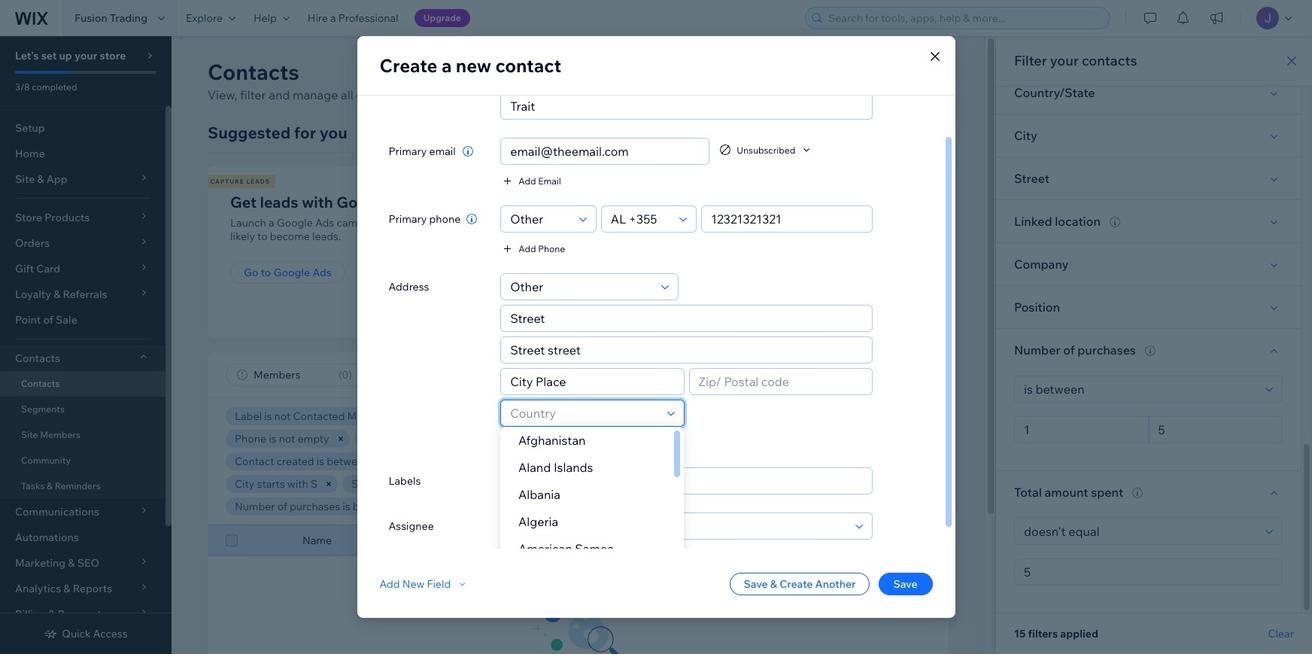 Task type: describe. For each thing, give the bounding box(es) containing it.
save for save & create another
[[744, 577, 768, 591]]

1 horizontal spatial create
[[780, 577, 813, 591]]

go
[[244, 266, 259, 279]]

set
[[41, 49, 57, 62]]

0 horizontal spatial contact
[[235, 455, 274, 468]]

2 horizontal spatial address
[[748, 534, 789, 547]]

1 horizontal spatial status
[[558, 409, 588, 423]]

setup link
[[0, 115, 166, 141]]

let's
[[15, 49, 39, 62]]

not for label is not contacted me and customers
[[274, 409, 291, 423]]

( 0 )
[[339, 368, 352, 382]]

unsubscribed button
[[719, 143, 814, 157]]

subscribed
[[630, 409, 685, 423]]

sidebar element
[[0, 36, 172, 654]]

clear
[[1269, 627, 1295, 641]]

via
[[815, 216, 829, 230]]

purchases for number of purchases
[[1078, 343, 1137, 358]]

quick access
[[62, 627, 128, 641]]

contacts inside popup button
[[15, 352, 60, 365]]

add new field
[[380, 577, 451, 591]]

contact created is between dec 22, 2023 and dec 10, 2023
[[235, 455, 521, 468]]

explore
[[186, 11, 223, 25]]

address inside "button"
[[538, 437, 573, 448]]

contacts up segments at the bottom of page
[[21, 378, 60, 389]]

email for email
[[471, 534, 498, 547]]

launch
[[230, 216, 266, 230]]

0 vertical spatial algeria
[[799, 455, 834, 468]]

amount for total amount spent is not 5
[[493, 500, 531, 513]]

trading
[[110, 11, 148, 25]]

suggested for you
[[208, 123, 348, 142]]

total for total amount spent is not 5
[[466, 500, 490, 513]]

not for street is not empty
[[395, 477, 411, 491]]

site's
[[398, 87, 426, 102]]

list
[[790, 193, 812, 212]]

filter
[[240, 87, 266, 102]]

add for add email
[[519, 175, 536, 186]]

1 2023 from the left
[[410, 455, 435, 468]]

member for member status is not a member
[[363, 432, 405, 446]]

gmail
[[831, 216, 860, 230]]

Code field
[[607, 206, 675, 232]]

contacts view, filter and manage all of your site's customers and leads. learn more
[[208, 59, 614, 102]]

learn
[[550, 87, 582, 102]]

contact inside grow your contact list add contacts by importing them via gmail or a csv file.
[[732, 193, 787, 212]]

leads. inside contacts view, filter and manage all of your site's customers and leads. learn more
[[514, 87, 547, 102]]

select an option field for total amount spent
[[1020, 519, 1262, 544]]

email inside button
[[538, 175, 561, 186]]

contacts button
[[0, 346, 166, 371]]

spent for total amount spent
[[1092, 485, 1124, 500]]

city starts with s
[[235, 477, 318, 491]]

suggested
[[208, 123, 291, 142]]

0 vertical spatial google
[[337, 193, 390, 212]]

automations
[[15, 531, 79, 544]]

a left the 'member'
[[469, 432, 475, 446]]

and down member status is not a member
[[437, 455, 456, 468]]

segments
[[21, 403, 65, 415]]

hickory
[[656, 477, 694, 491]]

1 vertical spatial between
[[353, 500, 396, 513]]

tasks & reminders
[[21, 480, 101, 492]]

list containing get leads with google ads
[[206, 166, 1049, 337]]

or
[[862, 216, 872, 230]]

your inside sidebar element
[[75, 49, 97, 62]]

not down doesn't
[[574, 500, 590, 513]]

you
[[320, 123, 348, 142]]

empty for phone is not empty
[[298, 432, 329, 446]]

s
[[311, 477, 318, 491]]

grow
[[653, 193, 692, 212]]

Street line 2 (Optional) field
[[506, 337, 868, 363]]

Street field
[[506, 306, 868, 331]]

1 type field from the top
[[506, 206, 575, 232]]

of for point of sale
[[43, 313, 53, 327]]

drive
[[696, 477, 722, 491]]

Country field
[[506, 400, 663, 426]]

let's set up your store
[[15, 49, 126, 62]]

labels
[[389, 474, 421, 488]]

days
[[660, 455, 683, 468]]

save button
[[879, 573, 933, 595]]

City field
[[506, 369, 679, 394]]

Phone field
[[707, 206, 868, 232]]

add email
[[519, 175, 561, 186]]

street is not empty
[[352, 477, 445, 491]]

city for city
[[1015, 128, 1038, 143]]

capture leads
[[210, 178, 270, 185]]

linked for linked location
[[1015, 214, 1053, 229]]

up
[[59, 49, 72, 62]]

create for create a new contact
[[380, 54, 438, 77]]

hire a professional link
[[299, 0, 408, 36]]

list box containing afghanistan
[[501, 427, 685, 596]]

1 vertical spatial google
[[277, 216, 313, 230]]

help button
[[245, 0, 299, 36]]

quick
[[62, 627, 91, 641]]

member for member status
[[879, 534, 921, 547]]

Email field
[[506, 139, 705, 164]]

phone for phone is not empty
[[235, 432, 266, 446]]

city for city starts with s
[[235, 477, 255, 491]]

and right 1
[[406, 500, 424, 513]]

location for linked location
[[1055, 214, 1101, 229]]

create contact button
[[813, 59, 949, 86]]

capture
[[210, 178, 244, 185]]

your inside grow your contact list add contacts by importing them via gmail or a csv file.
[[696, 193, 728, 212]]

primary email
[[389, 145, 456, 158]]

setup
[[15, 121, 45, 135]]

1 vertical spatial ads
[[315, 216, 334, 230]]

csv
[[653, 230, 675, 243]]

aland islands
[[519, 460, 594, 475]]

hire a professional
[[308, 11, 399, 25]]

point of sale
[[15, 313, 77, 327]]

go to google ads
[[244, 266, 332, 279]]

import
[[667, 266, 701, 279]]

primary for primary email
[[389, 145, 427, 158]]

filter your contacts
[[1015, 52, 1138, 69]]

tasks
[[21, 480, 45, 492]]

status for member status
[[923, 534, 954, 547]]

any
[[624, 477, 642, 491]]

linked location doesn't equal any of hickory drive
[[479, 477, 722, 491]]

Zip/ Postal code field
[[694, 369, 868, 394]]

save & create another
[[744, 577, 856, 591]]

total amount spent is not 5
[[466, 500, 598, 513]]

last
[[625, 455, 642, 468]]

add email button
[[501, 174, 561, 187]]

1 5 from the left
[[427, 500, 433, 513]]

get
[[230, 193, 257, 212]]

and right filter
[[269, 87, 290, 102]]

aland
[[519, 460, 551, 475]]

empty for street is not empty
[[413, 477, 445, 491]]

assignee for assignee
[[389, 519, 434, 533]]

purchases for number of purchases is between 1 and 5
[[290, 500, 340, 513]]

label
[[235, 409, 262, 423]]

2 2023 from the left
[[496, 455, 521, 468]]

1 horizontal spatial contacts
[[1082, 52, 1138, 69]]

To number field
[[1154, 417, 1278, 443]]

site members link
[[0, 422, 166, 448]]

spent for total amount spent is not 5
[[533, 500, 561, 513]]

2 type field from the top
[[506, 274, 657, 300]]

point of sale link
[[0, 307, 166, 333]]

country/state is algeria
[[717, 455, 834, 468]]

target
[[400, 216, 430, 230]]

1 vertical spatial algeria
[[519, 514, 559, 529]]

of for number of purchases
[[1064, 343, 1075, 358]]

(
[[339, 368, 342, 382]]

add for add phone
[[519, 243, 536, 254]]

home link
[[0, 141, 166, 166]]

number for number of purchases
[[1015, 343, 1061, 358]]

linked location
[[1015, 214, 1101, 229]]

professional
[[339, 11, 399, 25]]

islands
[[554, 460, 594, 475]]

to left target
[[388, 216, 398, 230]]

your inside contacts view, filter and manage all of your site's customers and leads. learn more
[[370, 87, 395, 102]]

linked for linked location doesn't equal any of hickory drive
[[479, 477, 512, 491]]



Task type: vqa. For each thing, say whether or not it's contained in the screenshot.
Payment
no



Task type: locate. For each thing, give the bounding box(es) containing it.
dec
[[372, 455, 392, 468], [458, 455, 477, 468]]

applied
[[1061, 627, 1099, 641]]

reminders
[[55, 480, 101, 492]]

with left s
[[287, 477, 308, 491]]

afghanistan
[[519, 433, 586, 448]]

add phone
[[519, 243, 565, 254]]

0 vertical spatial &
[[47, 480, 53, 492]]

dec left 10,
[[458, 455, 477, 468]]

2 vertical spatial ads
[[313, 266, 332, 279]]

1 horizontal spatial contact
[[732, 193, 787, 212]]

2 vertical spatial google
[[274, 266, 310, 279]]

contact up learn
[[496, 54, 562, 77]]

2 primary from the top
[[389, 212, 427, 226]]

amount down from number field
[[1045, 485, 1089, 500]]

1 vertical spatial member
[[879, 534, 921, 547]]

leads. right become
[[312, 230, 341, 243]]

list box
[[501, 427, 685, 596]]

automations link
[[0, 525, 166, 550]]

0 horizontal spatial total
[[466, 500, 490, 513]]

type field up add phone in the top left of the page
[[506, 206, 575, 232]]

of inside contacts view, filter and manage all of your site's customers and leads. learn more
[[356, 87, 368, 102]]

phone inside button
[[538, 243, 565, 254]]

2 horizontal spatial create
[[845, 65, 883, 80]]

0 horizontal spatial save
[[744, 577, 768, 591]]

& for create
[[771, 577, 778, 591]]

& for reminders
[[47, 480, 53, 492]]

0 vertical spatial contact
[[886, 65, 931, 80]]

filter for filter your contacts
[[1015, 52, 1048, 69]]

1 horizontal spatial &
[[771, 577, 778, 591]]

for
[[294, 123, 316, 142]]

0 vertical spatial between
[[327, 455, 370, 468]]

home
[[15, 147, 45, 160]]

5 down the linked location doesn't equal any of hickory drive
[[592, 500, 598, 513]]

1 horizontal spatial address
[[538, 437, 573, 448]]

leads.
[[514, 87, 547, 102], [312, 230, 341, 243]]

0 vertical spatial phone
[[538, 243, 565, 254]]

5 right 1
[[427, 500, 433, 513]]

number down starts
[[235, 500, 275, 513]]

amount for total amount spent
[[1045, 485, 1089, 500]]

0 vertical spatial purchases
[[1078, 343, 1137, 358]]

filter for filter
[[671, 368, 696, 382]]

1 vertical spatial purchases
[[290, 500, 340, 513]]

0 horizontal spatial member
[[363, 432, 405, 446]]

0 horizontal spatial contacts
[[676, 216, 719, 230]]

leads. inside get leads with google ads launch a google ads campaign to target people likely to become leads.
[[312, 230, 341, 243]]

0 horizontal spatial status
[[407, 432, 438, 446]]

15 filters applied
[[1015, 627, 1099, 641]]

not up phone is not empty
[[274, 409, 291, 423]]

address up "save & create another"
[[748, 534, 789, 547]]

to right go
[[261, 266, 271, 279]]

)
[[349, 368, 352, 382]]

email
[[429, 145, 456, 158]]

upgrade button
[[414, 9, 470, 27]]

1 vertical spatial street
[[352, 477, 382, 491]]

save for save
[[894, 577, 918, 591]]

importing
[[736, 216, 784, 230]]

contacts inside contacts view, filter and manage all of your site's customers and leads. learn more
[[208, 59, 299, 85]]

new
[[403, 577, 425, 591]]

google down leads
[[277, 216, 313, 230]]

your
[[75, 49, 97, 62], [1051, 52, 1079, 69], [370, 87, 395, 102], [696, 193, 728, 212]]

save & create another button
[[730, 573, 870, 595]]

country/state up 'drive' on the right of the page
[[717, 455, 787, 468]]

1 horizontal spatial save
[[894, 577, 918, 591]]

0 vertical spatial country/state
[[1015, 85, 1096, 100]]

1 vertical spatial country/state
[[717, 455, 787, 468]]

all
[[341, 87, 354, 102]]

location
[[1055, 214, 1101, 229], [514, 477, 553, 491]]

2 save from the left
[[894, 577, 918, 591]]

2 vertical spatial address
[[748, 534, 789, 547]]

assignee down email subscriber status is never subscribed
[[553, 432, 598, 446]]

linked down 10,
[[479, 477, 512, 491]]

0
[[342, 368, 349, 382]]

location up 'company' at the top right
[[1055, 214, 1101, 229]]

member status
[[879, 534, 954, 547]]

add up add phone button
[[519, 175, 536, 186]]

0 horizontal spatial empty
[[298, 432, 329, 446]]

0 vertical spatial assignee
[[553, 432, 598, 446]]

0 horizontal spatial location
[[514, 477, 553, 491]]

Select an option field
[[1020, 376, 1262, 402], [1020, 519, 1262, 544]]

filter button
[[644, 364, 710, 386]]

country/state for country/state
[[1015, 85, 1096, 100]]

google up campaign
[[337, 193, 390, 212]]

in
[[595, 455, 604, 468]]

contacts inside button
[[703, 266, 748, 279]]

0 vertical spatial contacts
[[1082, 52, 1138, 69]]

0 vertical spatial address
[[389, 280, 429, 294]]

0 vertical spatial member
[[363, 432, 405, 446]]

0 vertical spatial linked
[[1015, 214, 1053, 229]]

dec left 22,
[[372, 455, 392, 468]]

email for email subscriber status is never subscribed
[[474, 409, 501, 423]]

grow your contact list add contacts by importing them via gmail or a csv file.
[[653, 193, 880, 243]]

help
[[254, 11, 277, 25]]

22,
[[394, 455, 408, 468]]

Type field
[[506, 206, 575, 232], [506, 274, 657, 300]]

number for number of purchases is between 1 and 5
[[235, 500, 275, 513]]

amount down aland
[[493, 500, 531, 513]]

tasks & reminders link
[[0, 473, 166, 499]]

status for member status is not a member
[[407, 432, 438, 446]]

total for total amount spent
[[1015, 485, 1043, 500]]

1 vertical spatial location
[[514, 477, 553, 491]]

status down customers
[[407, 432, 438, 446]]

1 horizontal spatial phone
[[538, 243, 565, 254]]

save
[[744, 577, 768, 591], [894, 577, 918, 591]]

to inside button
[[261, 266, 271, 279]]

2 vertical spatial status
[[923, 534, 954, 547]]

1 horizontal spatial dec
[[458, 455, 477, 468]]

me
[[347, 409, 363, 423]]

0 vertical spatial email
[[538, 175, 561, 186]]

email down the total amount spent is not 5
[[471, 534, 498, 547]]

the
[[606, 455, 622, 468]]

email
[[538, 175, 561, 186], [474, 409, 501, 423], [471, 534, 498, 547]]

1 horizontal spatial total
[[1015, 485, 1043, 500]]

campaign
[[337, 216, 385, 230]]

1 vertical spatial type field
[[506, 274, 657, 300]]

community
[[21, 455, 71, 466]]

starts
[[257, 477, 285, 491]]

not up created
[[279, 432, 295, 446]]

of inside sidebar element
[[43, 313, 53, 327]]

not for phone is not empty
[[279, 432, 295, 446]]

From number field
[[1020, 417, 1144, 443]]

between left 1
[[353, 500, 396, 513]]

0 vertical spatial filter
[[1015, 52, 1048, 69]]

empty down member status is not a member
[[413, 477, 445, 491]]

go to google ads button
[[230, 261, 345, 284]]

google
[[337, 193, 390, 212], [277, 216, 313, 230], [274, 266, 310, 279]]

1 horizontal spatial spent
[[1092, 485, 1124, 500]]

country/state down filter your contacts
[[1015, 85, 1096, 100]]

& inside sidebar element
[[47, 480, 53, 492]]

2023 right 10,
[[496, 455, 521, 468]]

type field down add phone in the top left of the page
[[506, 274, 657, 300]]

0 vertical spatial location
[[1055, 214, 1101, 229]]

them
[[786, 216, 812, 230]]

quick access button
[[44, 627, 128, 641]]

0 horizontal spatial &
[[47, 480, 53, 492]]

0 vertical spatial with
[[302, 193, 333, 212]]

1 save from the left
[[744, 577, 768, 591]]

ads left campaign
[[315, 216, 334, 230]]

0 vertical spatial status
[[558, 409, 588, 423]]

street for street
[[1015, 171, 1050, 186]]

add inside grow your contact list add contacts by importing them via gmail or a csv file.
[[653, 216, 674, 230]]

leads. left learn
[[514, 87, 547, 102]]

by
[[721, 216, 733, 230]]

phone down the any
[[610, 534, 641, 547]]

add for add address
[[519, 437, 536, 448]]

90
[[645, 455, 658, 468]]

import contacts
[[667, 266, 748, 279]]

1 vertical spatial assignee
[[389, 519, 434, 533]]

with inside get leads with google ads launch a google ads campaign to target people likely to become leads.
[[302, 193, 333, 212]]

10,
[[480, 455, 494, 468]]

1 horizontal spatial linked
[[1015, 214, 1053, 229]]

1 horizontal spatial leads.
[[514, 87, 547, 102]]

add down add email button
[[519, 243, 536, 254]]

add up aland
[[519, 437, 536, 448]]

add down "grow"
[[653, 216, 674, 230]]

1 horizontal spatial filter
[[1015, 52, 1048, 69]]

0 horizontal spatial purchases
[[290, 500, 340, 513]]

0 horizontal spatial dec
[[372, 455, 392, 468]]

1 horizontal spatial location
[[1055, 214, 1101, 229]]

street down contact created is between dec 22, 2023 and dec 10, 2023
[[352, 477, 382, 491]]

address
[[389, 280, 429, 294], [538, 437, 573, 448], [748, 534, 789, 547]]

to right likely at the left top of the page
[[258, 230, 268, 243]]

street for street is not empty
[[352, 477, 382, 491]]

add left new
[[380, 577, 400, 591]]

not down 22,
[[395, 477, 411, 491]]

phone down label at the bottom left of the page
[[235, 432, 266, 446]]

status up the save button
[[923, 534, 954, 547]]

phone for phone
[[610, 534, 641, 547]]

5
[[427, 500, 433, 513], [592, 500, 598, 513]]

3/8 completed
[[15, 81, 77, 93]]

community link
[[0, 448, 166, 473]]

1 horizontal spatial 5
[[592, 500, 598, 513]]

amount
[[1045, 485, 1089, 500], [493, 500, 531, 513]]

0 horizontal spatial spent
[[533, 500, 561, 513]]

phone down the add email
[[538, 243, 565, 254]]

number down position at the top of page
[[1015, 343, 1061, 358]]

2 dec from the left
[[458, 455, 477, 468]]

segments link
[[0, 397, 166, 422]]

phone
[[429, 212, 461, 226]]

between down me
[[327, 455, 370, 468]]

select an option field up 'enter a value' number field
[[1020, 519, 1262, 544]]

Search... field
[[769, 364, 926, 385]]

contact up importing
[[732, 193, 787, 212]]

total amount spent
[[1015, 485, 1124, 500]]

0 horizontal spatial create
[[380, 54, 438, 77]]

never
[[600, 409, 628, 423]]

fusion
[[75, 11, 108, 25]]

leads
[[246, 178, 270, 185]]

1 horizontal spatial empty
[[413, 477, 445, 491]]

label is not contacted me and customers
[[235, 409, 440, 423]]

select an option field for number of purchases
[[1020, 376, 1262, 402]]

contacts right the import at the right of page
[[703, 266, 748, 279]]

2 select an option field from the top
[[1020, 519, 1262, 544]]

doesn't
[[556, 477, 592, 491]]

view,
[[208, 87, 237, 102]]

0 horizontal spatial algeria
[[519, 514, 559, 529]]

1 vertical spatial city
[[235, 477, 255, 491]]

contacts down point of sale
[[15, 352, 60, 365]]

create for create contact
[[845, 65, 883, 80]]

0 vertical spatial primary
[[389, 145, 427, 158]]

1 vertical spatial with
[[287, 477, 308, 491]]

people
[[433, 216, 467, 230]]

contact inside button
[[886, 65, 931, 80]]

select an option field up from number field
[[1020, 376, 1262, 402]]

add for add new field
[[380, 577, 400, 591]]

primary left phone
[[389, 212, 427, 226]]

0 vertical spatial number
[[1015, 343, 1061, 358]]

0 horizontal spatial number
[[235, 500, 275, 513]]

google inside go to google ads button
[[274, 266, 310, 279]]

2 vertical spatial phone
[[610, 534, 641, 547]]

1 vertical spatial contacts
[[676, 216, 719, 230]]

american
[[519, 541, 573, 556]]

2 vertical spatial email
[[471, 534, 498, 547]]

3/8
[[15, 81, 30, 93]]

& left another
[[771, 577, 778, 591]]

a inside get leads with google ads launch a google ads campaign to target people likely to become leads.
[[269, 216, 274, 230]]

another
[[816, 577, 856, 591]]

member status is not a member
[[363, 432, 519, 446]]

spent down from number field
[[1092, 485, 1124, 500]]

address up birthdate
[[538, 437, 573, 448]]

0 horizontal spatial amount
[[493, 500, 531, 513]]

1 vertical spatial number
[[235, 500, 275, 513]]

a down leads
[[269, 216, 274, 230]]

0 horizontal spatial city
[[235, 477, 255, 491]]

1 vertical spatial status
[[407, 432, 438, 446]]

jacob
[[610, 432, 641, 446]]

1 vertical spatial phone
[[235, 432, 266, 446]]

and right me
[[365, 409, 384, 423]]

0 horizontal spatial assignee
[[389, 519, 434, 533]]

filter inside button
[[671, 368, 696, 382]]

0 horizontal spatial street
[[352, 477, 382, 491]]

& inside button
[[771, 577, 778, 591]]

american samoa
[[519, 541, 615, 556]]

site
[[21, 429, 38, 440]]

spent down doesn't
[[533, 500, 561, 513]]

1 dec from the left
[[372, 455, 392, 468]]

add inside "button"
[[519, 437, 536, 448]]

0 horizontal spatial 5
[[427, 500, 433, 513]]

2023 right 22,
[[410, 455, 435, 468]]

leads
[[260, 193, 299, 212]]

1 vertical spatial filter
[[671, 368, 696, 382]]

2 5 from the left
[[592, 500, 598, 513]]

primary left the email
[[389, 145, 427, 158]]

None field
[[515, 468, 868, 494], [506, 513, 851, 539], [515, 468, 868, 494], [506, 513, 851, 539]]

1 horizontal spatial member
[[879, 534, 921, 547]]

1 vertical spatial email
[[474, 409, 501, 423]]

not left the 'member'
[[450, 432, 467, 446]]

1 vertical spatial primary
[[389, 212, 427, 226]]

2 horizontal spatial status
[[923, 534, 954, 547]]

0 horizontal spatial country/state
[[717, 455, 787, 468]]

Search for tools, apps, help & more... field
[[824, 8, 1106, 29]]

Unsaved view field
[[249, 364, 334, 385]]

0 vertical spatial empty
[[298, 432, 329, 446]]

street
[[1015, 171, 1050, 186], [352, 477, 382, 491]]

contacts up filter
[[208, 59, 299, 85]]

primary for primary phone
[[389, 212, 427, 226]]

list
[[206, 166, 1049, 337]]

email down email field
[[538, 175, 561, 186]]

country/state for country/state is algeria
[[717, 455, 787, 468]]

assignee down 1
[[389, 519, 434, 533]]

empty down contacted
[[298, 432, 329, 446]]

status up afghanistan
[[558, 409, 588, 423]]

0 vertical spatial contact
[[496, 54, 562, 77]]

a left the new
[[442, 54, 452, 77]]

0 vertical spatial city
[[1015, 128, 1038, 143]]

assignee is jacob simon
[[553, 432, 675, 446]]

1 vertical spatial contact
[[235, 455, 274, 468]]

access
[[93, 627, 128, 641]]

with for s
[[287, 477, 308, 491]]

Last name field
[[506, 93, 868, 119]]

a right hire
[[330, 11, 336, 25]]

google down become
[[274, 266, 310, 279]]

location for linked location doesn't equal any of hickory drive
[[514, 477, 553, 491]]

of for number of purchases is between 1 and 5
[[278, 500, 287, 513]]

1 vertical spatial &
[[771, 577, 778, 591]]

contacts inside grow your contact list add contacts by importing them via gmail or a csv file.
[[676, 216, 719, 230]]

empty
[[298, 432, 329, 446], [413, 477, 445, 491]]

1 vertical spatial select an option field
[[1020, 519, 1262, 544]]

learn more button
[[550, 86, 614, 104]]

hire
[[308, 11, 328, 25]]

location down aland
[[514, 477, 553, 491]]

None checkbox
[[226, 531, 238, 550]]

0 vertical spatial street
[[1015, 171, 1050, 186]]

member up the save button
[[879, 534, 921, 547]]

status
[[558, 409, 588, 423], [407, 432, 438, 446], [923, 534, 954, 547]]

ads down get leads with google ads launch a google ads campaign to target people likely to become leads.
[[313, 266, 332, 279]]

email up the 'member'
[[474, 409, 501, 423]]

point
[[15, 313, 41, 327]]

email subscriber status is never subscribed
[[474, 409, 685, 423]]

and down the new
[[490, 87, 512, 102]]

1 vertical spatial linked
[[479, 477, 512, 491]]

0 vertical spatial type field
[[506, 206, 575, 232]]

with right leads
[[302, 193, 333, 212]]

0 horizontal spatial filter
[[671, 368, 696, 382]]

a inside grow your contact list add contacts by importing them via gmail or a csv file.
[[875, 216, 880, 230]]

1 horizontal spatial algeria
[[799, 455, 834, 468]]

a inside hire a professional 'link'
[[330, 11, 336, 25]]

1 select an option field from the top
[[1020, 376, 1262, 402]]

1 vertical spatial contact
[[732, 193, 787, 212]]

birthdate in the last 90 days
[[547, 455, 683, 468]]

linked up 'company' at the top right
[[1015, 214, 1053, 229]]

street up the linked location
[[1015, 171, 1050, 186]]

samoa
[[575, 541, 615, 556]]

member up contact created is between dec 22, 2023 and dec 10, 2023
[[363, 432, 405, 446]]

& right tasks
[[47, 480, 53, 492]]

with
[[302, 193, 333, 212], [287, 477, 308, 491]]

ads inside button
[[313, 266, 332, 279]]

assignee for assignee is jacob simon
[[553, 432, 598, 446]]

and
[[269, 87, 290, 102], [490, 87, 512, 102], [365, 409, 384, 423], [437, 455, 456, 468], [406, 500, 424, 513]]

0 vertical spatial ads
[[393, 193, 421, 212]]

address down target
[[389, 280, 429, 294]]

upgrade
[[424, 12, 461, 23]]

Enter a value number field
[[1020, 559, 1278, 585]]

a right or
[[875, 216, 880, 230]]

with for google
[[302, 193, 333, 212]]

1 horizontal spatial street
[[1015, 171, 1050, 186]]

ads up target
[[393, 193, 421, 212]]

members
[[40, 429, 81, 440]]

create
[[380, 54, 438, 77], [845, 65, 883, 80], [780, 577, 813, 591]]

1 primary from the top
[[389, 145, 427, 158]]

1 horizontal spatial assignee
[[553, 432, 598, 446]]

number of purchases is between 1 and 5
[[235, 500, 433, 513]]



